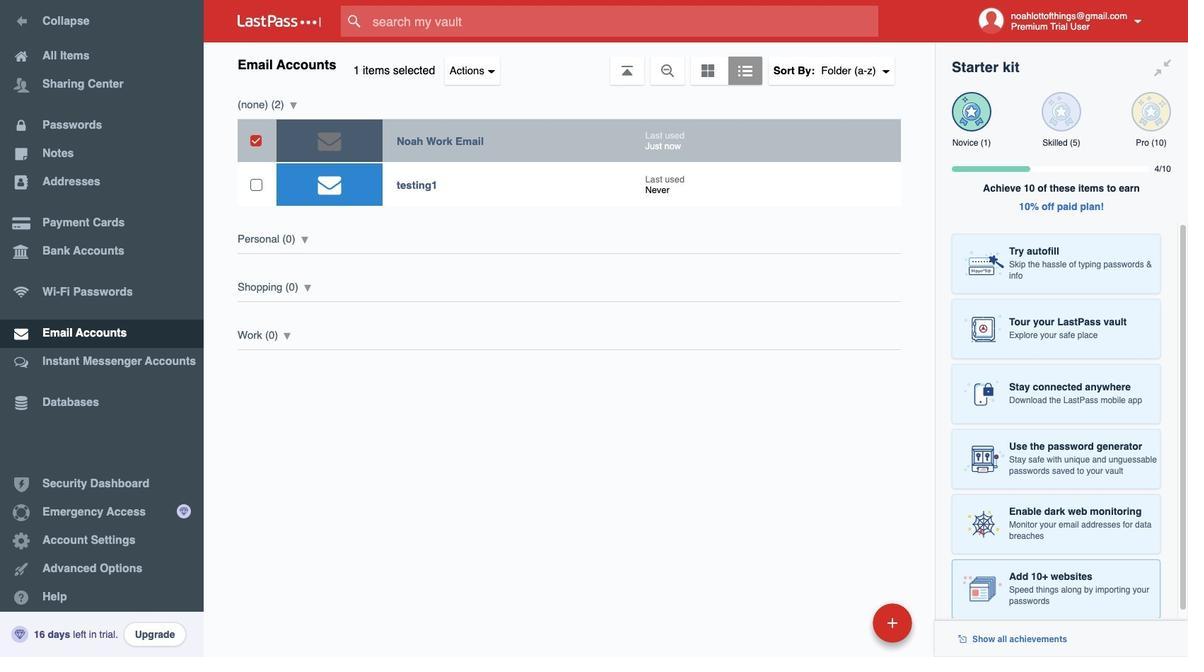 Task type: describe. For each thing, give the bounding box(es) containing it.
Search search field
[[341, 6, 906, 37]]

main navigation navigation
[[0, 0, 204, 657]]



Task type: vqa. For each thing, say whether or not it's contained in the screenshot.
New item icon
no



Task type: locate. For each thing, give the bounding box(es) containing it.
vault options navigation
[[204, 42, 935, 85]]

new item navigation
[[776, 599, 921, 657]]

search my vault text field
[[341, 6, 906, 37]]

lastpass image
[[238, 15, 321, 28]]

new item element
[[776, 603, 918, 643]]



